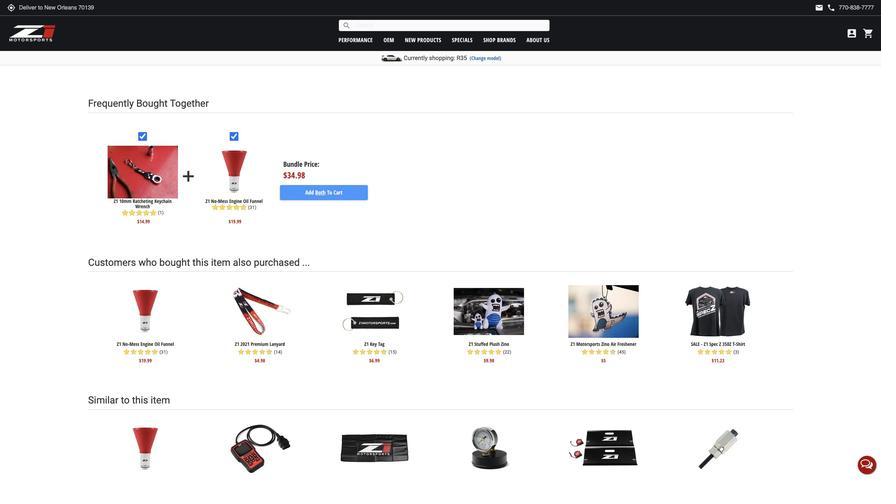 Task type: locate. For each thing, give the bounding box(es) containing it.
mail phone
[[815, 4, 836, 12]]

customers
[[88, 257, 136, 269]]

freshener inside z1 motorsports zino air freshener star star star star star_half (45) $5
[[618, 341, 637, 348]]

freshener inside z1 motorsports zino air freshener star star star star star_half (45)
[[385, 39, 404, 46]]

t-
[[733, 341, 736, 348]]

1 horizontal spatial (45)
[[618, 350, 626, 355]]

air inside z1 motorsports zino air freshener star star star star star_half (45)
[[378, 39, 384, 46]]

shopping_cart link
[[861, 28, 874, 39]]

0 horizontal spatial freshener
[[385, 39, 404, 46]]

freshener
[[385, 39, 404, 46], [618, 341, 637, 348]]

about us link
[[527, 36, 550, 44]]

None checkbox
[[138, 132, 147, 141]]

0 horizontal spatial no-
[[122, 341, 129, 348]]

my_location
[[7, 4, 15, 12]]

1 vertical spatial freshener
[[618, 341, 637, 348]]

mess for z1 no-mess engine oil funnel star star star star star (31)
[[218, 198, 228, 205]]

engine for z1 no-mess engine oil funnel star star star star star (32)
[[442, 39, 455, 46]]

z1 for z1 aluminum coolant bleeder port - heater hose
[[185, 39, 189, 46]]

1 horizontal spatial air
[[611, 341, 616, 348]]

$14.99
[[137, 218, 150, 225]]

air
[[378, 39, 384, 46], [611, 341, 616, 348]]

1 horizontal spatial mess
[[218, 198, 228, 205]]

...
[[302, 257, 310, 269]]

motorsports inside z1 motorsports zino air freshener star star star star star_half (45)
[[344, 39, 368, 46]]

2 vertical spatial mess
[[129, 341, 139, 348]]

10mm
[[119, 198, 131, 205]]

1 horizontal spatial engine
[[229, 198, 242, 205]]

engine for z1 no-mess engine oil funnel star star star star star (31)
[[229, 198, 242, 205]]

0 vertical spatial $19.99
[[441, 59, 454, 66]]

sale - z1 spec z 350z t-shirt star star star star star (3) $11.23
[[691, 341, 745, 365]]

item right to
[[151, 395, 170, 407]]

None checkbox
[[230, 132, 239, 141]]

z1 for z1 2021 premium lanyard star star star star star_half (14) $4.98
[[235, 341, 239, 348]]

1 vertical spatial mess
[[218, 198, 228, 205]]

phone link
[[827, 4, 874, 12]]

funnel inside z1 no-mess engine oil funnel star star star star star (31)
[[250, 198, 263, 205]]

motorsports for z1 motorsports zino air freshener star star star star star_half (45)
[[344, 39, 368, 46]]

funnel for z1 no-mess engine oil funnel star star star star star (31) $19.99
[[161, 341, 174, 348]]

z1 inside z1 2021 premium lanyard star star star star star_half (14) $4.98
[[235, 341, 239, 348]]

specials link
[[452, 36, 473, 44]]

z1 no-mess engine oil funnel star star star star star (31)
[[206, 198, 263, 211]]

0 horizontal spatial engine
[[141, 341, 153, 348]]

add
[[305, 189, 314, 197]]

1 vertical spatial engine
[[229, 198, 242, 205]]

z1 inside z1 motorsports zino air freshener star star star star star_half (45)
[[338, 39, 343, 46]]

zino for z1 motorsports zino air freshener star star star star star_half (45) $5
[[601, 341, 610, 348]]

air inside z1 motorsports zino air freshener star star star star star_half (45) $5
[[611, 341, 616, 348]]

$6.99
[[369, 358, 380, 365]]

z1 motorsports logo image
[[9, 25, 56, 42]]

z1 inside z1 no-mess engine oil funnel star star star star star (31) $19.99
[[117, 341, 121, 348]]

z1 inside z1 motorsports zino air freshener star star star star star_half (45) $5
[[571, 341, 575, 348]]

1 horizontal spatial funnel
[[250, 198, 263, 205]]

2 vertical spatial $19.99
[[139, 358, 152, 365]]

zino left the oem link
[[369, 39, 377, 46]]

no- inside the z1 no-mess engine oil funnel star star star star star (32)
[[424, 39, 431, 46]]

funnel
[[463, 39, 476, 46], [250, 198, 263, 205], [161, 341, 174, 348]]

0 vertical spatial -
[[253, 39, 254, 46]]

2 vertical spatial oil
[[155, 341, 160, 348]]

premium
[[251, 341, 268, 348]]

0 horizontal spatial zino
[[369, 39, 377, 46]]

account_box link
[[845, 28, 860, 39]]

1 horizontal spatial $19.99
[[229, 218, 241, 225]]

add
[[180, 168, 197, 185]]

1 vertical spatial no-
[[211, 198, 218, 205]]

0 vertical spatial funnel
[[463, 39, 476, 46]]

1 vertical spatial item
[[151, 395, 170, 407]]

z1 inside the z1 no-mess engine oil funnel star star star star star (32)
[[418, 39, 423, 46]]

1 vertical spatial air
[[611, 341, 616, 348]]

0 vertical spatial oil
[[456, 39, 461, 46]]

z1 for z1 no-mess engine oil funnel star star star star star (31)
[[206, 198, 210, 205]]

lanyard
[[270, 341, 285, 348]]

zino for z1 motorsports zino air freshener star star star star star_half (45)
[[369, 39, 377, 46]]

frequently bought together
[[88, 98, 209, 109]]

(31) inside z1 no-mess engine oil funnel star star star star star (31) $19.99
[[159, 350, 168, 355]]

z1 motorsports zino air freshener star star star star star_half (45) $5
[[571, 341, 637, 365]]

0 vertical spatial freshener
[[385, 39, 404, 46]]

$2.48
[[291, 59, 301, 66]]

0 vertical spatial (31)
[[248, 205, 256, 210]]

- right port
[[253, 39, 254, 46]]

2 horizontal spatial no-
[[424, 39, 431, 46]]

engine inside z1 no-mess engine oil funnel star star star star star (31)
[[229, 198, 242, 205]]

motorsports
[[344, 39, 368, 46], [576, 341, 600, 348]]

mail link
[[815, 4, 824, 12]]

z1 2021 premium lanyard star star star star star_half (14) $4.98
[[235, 341, 285, 365]]

2 horizontal spatial engine
[[442, 39, 455, 46]]

1 horizontal spatial motorsports
[[576, 341, 600, 348]]

1 vertical spatial -
[[701, 341, 703, 348]]

mess inside z1 no-mess engine oil funnel star star star star star (31)
[[218, 198, 228, 205]]

z1 for z1 motorsports zino air freshener star star star star star_half (45) $5
[[571, 341, 575, 348]]

air for z1 motorsports zino air freshener star star star star star_half (45) $5
[[611, 341, 616, 348]]

mess inside the z1 no-mess engine oil funnel star star star star star (32)
[[431, 39, 441, 46]]

air for z1 motorsports zino air freshener star star star star star_half (45)
[[378, 39, 384, 46]]

1 vertical spatial (45)
[[618, 350, 626, 355]]

1 vertical spatial funnel
[[250, 198, 263, 205]]

2 vertical spatial no-
[[122, 341, 129, 348]]

0 horizontal spatial air
[[378, 39, 384, 46]]

2 horizontal spatial funnel
[[463, 39, 476, 46]]

0 vertical spatial no-
[[424, 39, 431, 46]]

no-
[[424, 39, 431, 46], [211, 198, 218, 205], [122, 341, 129, 348]]

no- inside z1 no-mess engine oil funnel star star star star star (31) $19.99
[[122, 341, 129, 348]]

z1 for z1 10mm ratcheting keychain wrench star star star star star (1) $14.99
[[114, 198, 118, 205]]

sale
[[691, 341, 700, 348]]

0 vertical spatial motorsports
[[344, 39, 368, 46]]

0 vertical spatial air
[[378, 39, 384, 46]]

1 horizontal spatial (31)
[[248, 205, 256, 210]]

engine inside the z1 no-mess engine oil funnel star star star star star (32)
[[442, 39, 455, 46]]

oem
[[384, 36, 394, 44]]

oil for z1 no-mess engine oil funnel star star star star star (31) $19.99
[[155, 341, 160, 348]]

star
[[123, 45, 130, 52], [130, 45, 137, 52], [137, 45, 144, 52], [144, 45, 151, 52], [151, 45, 158, 52], [273, 45, 280, 52], [280, 45, 287, 52], [287, 45, 294, 52], [294, 45, 301, 52], [349, 45, 356, 52], [356, 45, 363, 52], [363, 45, 370, 52], [370, 45, 377, 52], [425, 45, 432, 52], [432, 45, 439, 52], [439, 45, 446, 52], [446, 45, 453, 52], [453, 45, 460, 52], [196, 50, 203, 57], [203, 50, 210, 57], [210, 50, 217, 57], [217, 50, 224, 57], [212, 204, 219, 211], [219, 204, 226, 211], [226, 204, 233, 211], [233, 204, 240, 211], [240, 204, 247, 211], [122, 210, 129, 217], [129, 210, 136, 217], [136, 210, 143, 217], [143, 210, 150, 217], [150, 210, 157, 217], [123, 349, 130, 356], [130, 349, 137, 356], [137, 349, 144, 356], [144, 349, 151, 356], [151, 349, 158, 356], [238, 349, 245, 356], [245, 349, 252, 356], [252, 349, 259, 356], [259, 349, 266, 356], [352, 349, 359, 356], [359, 349, 366, 356], [366, 349, 373, 356], [373, 349, 380, 356], [467, 349, 474, 356], [474, 349, 481, 356], [481, 349, 488, 356], [488, 349, 495, 356], [495, 349, 502, 356], [581, 349, 588, 356], [588, 349, 595, 356], [595, 349, 603, 356], [603, 349, 610, 356], [697, 349, 704, 356], [704, 349, 711, 356], [711, 349, 718, 356], [718, 349, 725, 356], [725, 349, 732, 356]]

no- for z1 no-mess engine oil funnel star star star star star (32)
[[424, 39, 431, 46]]

this right to
[[132, 395, 148, 407]]

zino inside z1 motorsports zino air freshener star star star star star_half (45) $5
[[601, 341, 610, 348]]

about
[[527, 36, 542, 44]]

0 horizontal spatial -
[[253, 39, 254, 46]]

z1 inside z1 10mm ratcheting keychain wrench star star star star star (1) $14.99
[[114, 198, 118, 205]]

z1 inside z1 no-mess engine oil funnel star star star star star (31)
[[206, 198, 210, 205]]

1 vertical spatial motorsports
[[576, 341, 600, 348]]

2021
[[241, 341, 250, 348]]

0 vertical spatial (45)
[[385, 46, 393, 51]]

engine inside z1 no-mess engine oil funnel star star star star star (31) $19.99
[[141, 341, 153, 348]]

- inside sale - z1 spec z 350z t-shirt star star star star star (3) $11.23
[[701, 341, 703, 348]]

0 horizontal spatial (45)
[[385, 46, 393, 51]]

2 horizontal spatial oil
[[456, 39, 461, 46]]

oil
[[456, 39, 461, 46], [243, 198, 249, 205], [155, 341, 160, 348]]

to
[[121, 395, 130, 407]]

2 horizontal spatial $19.99
[[441, 59, 454, 66]]

0 horizontal spatial mess
[[129, 341, 139, 348]]

engine
[[442, 39, 455, 46], [229, 198, 242, 205], [141, 341, 153, 348]]

performance link
[[339, 36, 373, 44]]

zino up (22)
[[501, 341, 509, 348]]

shop brands link
[[483, 36, 516, 44]]

(14)
[[274, 350, 282, 355]]

customers who bought this item also purchased ...
[[88, 257, 310, 269]]

(3)
[[734, 350, 739, 355]]

funnel inside z1 no-mess engine oil funnel star star star star star (31) $19.99
[[161, 341, 174, 348]]

$19.99
[[441, 59, 454, 66], [229, 218, 241, 225], [139, 358, 152, 365]]

(32)
[[461, 46, 469, 51]]

z1 for z1 motorsports zino air freshener star star star star star_half (45)
[[338, 39, 343, 46]]

z1 inside z1 aluminum coolant bleeder port - heater hose
[[185, 39, 189, 46]]

port
[[243, 39, 251, 46]]

zino inside z1 motorsports zino air freshener star star star star star_half (45)
[[369, 39, 377, 46]]

1 vertical spatial this
[[132, 395, 148, 407]]

$9.98
[[484, 358, 494, 365]]

0 horizontal spatial funnel
[[161, 341, 174, 348]]

1 horizontal spatial oil
[[243, 198, 249, 205]]

1 vertical spatial oil
[[243, 198, 249, 205]]

oil for z1 no-mess engine oil funnel star star star star star (32)
[[456, 39, 461, 46]]

(45) inside z1 motorsports zino air freshener star star star star star_half (45) $5
[[618, 350, 626, 355]]

(45) inside z1 motorsports zino air freshener star star star star star_half (45)
[[385, 46, 393, 51]]

both
[[315, 189, 326, 197]]

star_half inside z1 2021 premium lanyard star star star star star_half (14) $4.98
[[266, 349, 273, 356]]

tag
[[378, 341, 385, 348]]

bundle price: $34.98 add both to cart
[[283, 160, 343, 197]]

- right sale
[[701, 341, 703, 348]]

specials
[[452, 36, 473, 44]]

0 horizontal spatial (31)
[[159, 350, 168, 355]]

2 horizontal spatial mess
[[431, 39, 441, 46]]

oil inside the z1 no-mess engine oil funnel star star star star star (32)
[[456, 39, 461, 46]]

0 horizontal spatial $19.99
[[139, 358, 152, 365]]

1 horizontal spatial no-
[[211, 198, 218, 205]]

(45) for z1 motorsports zino air freshener star star star star star_half (45)
[[385, 46, 393, 51]]

0 vertical spatial engine
[[442, 39, 455, 46]]

z1 inside z1 stuffed plush zino star star star star star (22) $9.98
[[469, 341, 473, 348]]

zino
[[369, 39, 377, 46], [501, 341, 509, 348], [601, 341, 610, 348]]

2 horizontal spatial zino
[[601, 341, 610, 348]]

funnel inside the z1 no-mess engine oil funnel star star star star star (32)
[[463, 39, 476, 46]]

performance
[[339, 36, 373, 44]]

1 horizontal spatial item
[[211, 257, 231, 269]]

together
[[170, 98, 209, 109]]

item left also
[[211, 257, 231, 269]]

z1 key tag star star star star star_half (15) $6.99
[[352, 341, 397, 365]]

1 horizontal spatial zino
[[501, 341, 509, 348]]

2 vertical spatial funnel
[[161, 341, 174, 348]]

motorsports inside z1 motorsports zino air freshener star star star star star_half (45) $5
[[576, 341, 600, 348]]

0 vertical spatial item
[[211, 257, 231, 269]]

oil inside z1 no-mess engine oil funnel star star star star star (31)
[[243, 198, 249, 205]]

mess inside z1 no-mess engine oil funnel star star star star star (31) $19.99
[[129, 341, 139, 348]]

Search search field
[[351, 20, 549, 31]]

star_half inside z1 motorsports zino air freshener star star star star star_half (45) $5
[[610, 349, 617, 356]]

$19.99 inside z1 no-mess engine oil funnel star star star star star (31) $19.99
[[139, 358, 152, 365]]

0 horizontal spatial motorsports
[[344, 39, 368, 46]]

z1
[[185, 39, 189, 46], [338, 39, 343, 46], [418, 39, 423, 46], [114, 198, 118, 205], [206, 198, 210, 205], [117, 341, 121, 348], [235, 341, 239, 348], [364, 341, 369, 348], [469, 341, 473, 348], [571, 341, 575, 348], [704, 341, 708, 348]]

zino up $5
[[601, 341, 610, 348]]

2 vertical spatial engine
[[141, 341, 153, 348]]

(19)
[[309, 46, 318, 51]]

1 horizontal spatial -
[[701, 341, 703, 348]]

z1 no-mess engine oil funnel star star star star star (32)
[[418, 39, 476, 52]]

no- inside z1 no-mess engine oil funnel star star star star star (31)
[[211, 198, 218, 205]]

1 horizontal spatial this
[[193, 257, 209, 269]]

1 horizontal spatial freshener
[[618, 341, 637, 348]]

oil for z1 no-mess engine oil funnel star star star star star (31)
[[243, 198, 249, 205]]

stuffed
[[475, 341, 488, 348]]

(31) inside z1 no-mess engine oil funnel star star star star star (31)
[[248, 205, 256, 210]]

0 horizontal spatial oil
[[155, 341, 160, 348]]

wrench
[[135, 203, 150, 210]]

- inside z1 aluminum coolant bleeder port - heater hose
[[253, 39, 254, 46]]

oil inside z1 no-mess engine oil funnel star star star star star (31) $19.99
[[155, 341, 160, 348]]

z1 inside z1 key tag star star star star star_half (15) $6.99
[[364, 341, 369, 348]]

this right bought
[[193, 257, 209, 269]]

z1 for z1 stuffed plush zino star star star star star (22) $9.98
[[469, 341, 473, 348]]

mail
[[815, 4, 824, 12]]

0 vertical spatial mess
[[431, 39, 441, 46]]

1 vertical spatial (31)
[[159, 350, 168, 355]]

aluminum
[[190, 39, 210, 46]]

keychain
[[154, 198, 172, 205]]



Task type: describe. For each thing, give the bounding box(es) containing it.
bought
[[159, 257, 190, 269]]

model)
[[487, 55, 501, 62]]

z1 stuffed plush zino star star star star star (22) $9.98
[[467, 341, 511, 365]]

funnel for z1 no-mess engine oil funnel star star star star star (32)
[[463, 39, 476, 46]]

key
[[370, 341, 377, 348]]

new products
[[405, 36, 441, 44]]

bleeder
[[228, 39, 242, 46]]

350z
[[723, 341, 732, 348]]

$4.98
[[255, 358, 265, 365]]

$34.99
[[214, 59, 227, 66]]

funnel for z1 no-mess engine oil funnel star star star star star (31)
[[250, 198, 263, 205]]

hose
[[222, 44, 231, 51]]

(change
[[470, 55, 486, 62]]

no- for z1 no-mess engine oil funnel star star star star star (31) $19.99
[[122, 341, 129, 348]]

shop
[[483, 36, 496, 44]]

1 vertical spatial $19.99
[[229, 218, 241, 225]]

currently shopping: r35 (change model)
[[404, 55, 501, 62]]

$5
[[601, 358, 606, 365]]

purchased
[[254, 257, 300, 269]]

star star star star star_half (136)
[[196, 50, 243, 57]]

0 vertical spatial this
[[193, 257, 209, 269]]

us
[[544, 36, 550, 44]]

search
[[343, 21, 351, 30]]

(22)
[[503, 350, 511, 355]]

(45) for z1 motorsports zino air freshener star star star star star_half (45) $5
[[618, 350, 626, 355]]

shirt
[[736, 341, 745, 348]]

spec
[[710, 341, 718, 348]]

motorsports for z1 motorsports zino air freshener star star star star star_half (45) $5
[[576, 341, 600, 348]]

$34.98
[[283, 170, 305, 181]]

freshener for z1 motorsports zino air freshener star star star star star_half (45) $5
[[618, 341, 637, 348]]

engine for z1 no-mess engine oil funnel star star star star star (31) $19.99
[[141, 341, 153, 348]]

z1 motorsports zino air freshener star star star star star_half (45)
[[338, 39, 404, 52]]

shopping:
[[429, 55, 455, 62]]

similar to this item
[[88, 395, 170, 407]]

coolant
[[212, 39, 226, 46]]

currently
[[404, 55, 428, 62]]

new
[[405, 36, 416, 44]]

products
[[417, 36, 441, 44]]

$11.23
[[712, 358, 725, 365]]

star_half inside z1 key tag star star star star star_half (15) $6.99
[[380, 349, 387, 356]]

heater
[[208, 44, 221, 51]]

(6)
[[159, 46, 165, 51]]

freshener for z1 motorsports zino air freshener star star star star star_half (45)
[[385, 39, 404, 46]]

z1 no-mess engine oil funnel star star star star star (31) $19.99
[[117, 341, 174, 365]]

about us
[[527, 36, 550, 44]]

$24.00
[[138, 59, 151, 66]]

phone
[[827, 4, 836, 12]]

z1 for z1 no-mess engine oil funnel star star star star star (32)
[[418, 39, 423, 46]]

(31) for z1 no-mess engine oil funnel star star star star star (31) $19.99
[[159, 350, 168, 355]]

to
[[327, 189, 332, 197]]

z
[[719, 341, 721, 348]]

z1 10mm ratcheting keychain wrench star star star star star (1) $14.99
[[114, 198, 172, 225]]

bundle
[[283, 160, 303, 169]]

shop brands
[[483, 36, 516, 44]]

account_box
[[846, 28, 858, 39]]

z1 for z1 no-mess engine oil funnel star star star star star (31) $19.99
[[117, 341, 121, 348]]

star_half inside z1 motorsports zino air freshener star star star star star_half (45)
[[377, 45, 384, 52]]

r35
[[457, 55, 467, 62]]

zino inside z1 stuffed plush zino star star star star star (22) $9.98
[[501, 341, 509, 348]]

0 horizontal spatial item
[[151, 395, 170, 407]]

plush
[[490, 341, 500, 348]]

bought
[[136, 98, 168, 109]]

frequently
[[88, 98, 134, 109]]

z1 aluminum coolant bleeder port - heater hose
[[185, 39, 254, 51]]

0 horizontal spatial this
[[132, 395, 148, 407]]

(15)
[[389, 350, 397, 355]]

ratcheting
[[133, 198, 153, 205]]

(136)
[[232, 51, 243, 57]]

mess for z1 no-mess engine oil funnel star star star star star (31) $19.99
[[129, 341, 139, 348]]

price:
[[304, 160, 319, 169]]

no- for z1 no-mess engine oil funnel star star star star star (31)
[[211, 198, 218, 205]]

z1 inside sale - z1 spec z 350z t-shirt star star star star star (3) $11.23
[[704, 341, 708, 348]]

brands
[[497, 36, 516, 44]]

star star star star star_half (19)
[[273, 45, 318, 52]]

(change model) link
[[470, 55, 501, 62]]

oem link
[[384, 36, 394, 44]]

similar
[[88, 395, 118, 407]]

new products link
[[405, 36, 441, 44]]

(31) for z1 no-mess engine oil funnel star star star star star (31)
[[248, 205, 256, 210]]

who
[[138, 257, 157, 269]]

mess for z1 no-mess engine oil funnel star star star star star (32)
[[431, 39, 441, 46]]

also
[[233, 257, 251, 269]]

shopping_cart
[[863, 28, 874, 39]]

z1 for z1 key tag star star star star star_half (15) $6.99
[[364, 341, 369, 348]]



Task type: vqa. For each thing, say whether or not it's contained in the screenshot.


